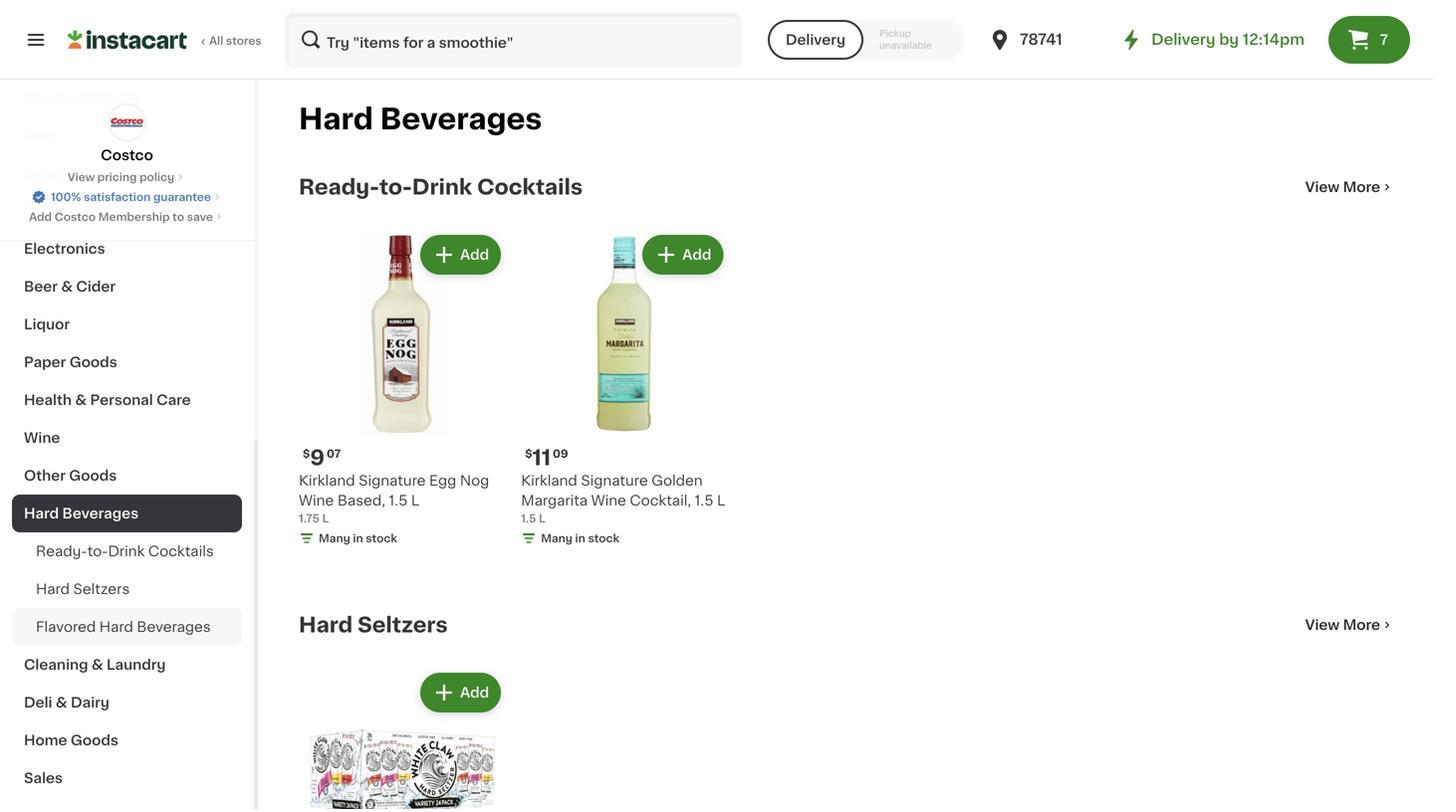 Task type: vqa. For each thing, say whether or not it's contained in the screenshot.
Detergent, to the top
no



Task type: describe. For each thing, give the bounding box(es) containing it.
2 vertical spatial beverages
[[137, 621, 211, 635]]

other goods link
[[12, 457, 242, 495]]

all stores
[[209, 35, 262, 46]]

1 vertical spatial hard seltzers
[[299, 615, 448, 636]]

baby
[[24, 166, 61, 180]]

wine for 11
[[591, 494, 626, 508]]

stock for 9
[[366, 534, 397, 545]]

home goods link
[[12, 722, 242, 760]]

liquor
[[24, 318, 70, 332]]

1 horizontal spatial costco
[[101, 148, 153, 162]]

1.5 for 9
[[389, 494, 408, 508]]

policy
[[140, 172, 174, 183]]

all stores link
[[68, 12, 263, 68]]

cocktail,
[[630, 494, 691, 508]]

delivery for delivery
[[786, 33, 846, 47]]

$ for 9
[[303, 449, 310, 460]]

guarantee
[[153, 192, 211, 203]]

baby link
[[12, 154, 242, 192]]

9
[[310, 448, 325, 469]]

goods for paper goods
[[69, 356, 117, 370]]

cleaning & laundry link
[[12, 647, 242, 684]]

other goods
[[24, 469, 117, 483]]

golden
[[652, 474, 703, 488]]

costco link
[[101, 104, 153, 165]]

health & personal care
[[24, 394, 191, 407]]

1 vertical spatial ready-
[[36, 545, 87, 559]]

all
[[209, 35, 223, 46]]

nog
[[460, 474, 489, 488]]

candy
[[94, 91, 142, 105]]

beer & cider link
[[12, 268, 242, 306]]

7 button
[[1329, 16, 1411, 64]]

many for 9
[[319, 534, 350, 545]]

100%
[[51, 192, 81, 203]]

cider
[[76, 280, 116, 294]]

liquor link
[[12, 306, 242, 344]]

kirkland signature golden margarita wine cocktail, 1.5 l 1.5 l
[[521, 474, 726, 525]]

7
[[1381, 33, 1389, 47]]

many for 11
[[541, 534, 573, 545]]

dairy
[[71, 696, 109, 710]]

beer
[[24, 280, 58, 294]]

more for hard seltzers
[[1344, 619, 1381, 633]]

costco logo image
[[108, 104, 146, 141]]

delivery button
[[768, 20, 864, 60]]

product group containing 9
[[299, 231, 505, 551]]

pricing
[[97, 172, 137, 183]]

cleaning
[[24, 659, 88, 672]]

beer & cider
[[24, 280, 116, 294]]

egg
[[429, 474, 457, 488]]

11
[[533, 448, 551, 469]]

& for beer
[[61, 280, 73, 294]]

snacks
[[24, 91, 76, 105]]

wine link
[[12, 419, 242, 457]]

0 vertical spatial ready-to-drink cocktails
[[299, 177, 583, 198]]

product group containing add
[[299, 669, 505, 810]]

costco inside add costco membership to save link
[[55, 212, 96, 223]]

Search field
[[287, 14, 740, 66]]

paper
[[24, 356, 66, 370]]

by
[[1220, 32, 1239, 47]]

0 horizontal spatial hard seltzers
[[36, 583, 130, 597]]

delivery for delivery by 12:14pm
[[1152, 32, 1216, 47]]

l right 1.75
[[322, 514, 329, 525]]

goods for other goods
[[69, 469, 117, 483]]

100% satisfaction guarantee button
[[31, 185, 223, 205]]

1 vertical spatial beverages
[[62, 507, 139, 521]]

view more link for hard seltzers
[[1306, 616, 1395, 636]]

add button for 11
[[645, 237, 722, 273]]

0 horizontal spatial cocktails
[[148, 545, 214, 559]]

view more link for ready-to-drink cocktails
[[1306, 177, 1395, 197]]

cleaning & laundry
[[24, 659, 166, 672]]

margarita
[[521, 494, 588, 508]]

flavored hard beverages link
[[12, 609, 242, 647]]

personal
[[90, 394, 153, 407]]

paper goods link
[[12, 344, 242, 382]]

add costco membership to save
[[29, 212, 213, 223]]

signature for 9
[[359, 474, 426, 488]]

to
[[173, 212, 184, 223]]

100% satisfaction guarantee
[[51, 192, 211, 203]]

floral
[[24, 204, 64, 218]]

1 vertical spatial drink
[[108, 545, 145, 559]]

09
[[553, 449, 568, 460]]

more for ready-to-drink cocktails
[[1344, 180, 1381, 194]]

kirkland for 9
[[299, 474, 355, 488]]

sales
[[24, 772, 63, 786]]

flavored
[[36, 621, 96, 635]]

& for deli
[[56, 696, 67, 710]]



Task type: locate. For each thing, give the bounding box(es) containing it.
add costco membership to save link
[[29, 209, 225, 225]]

0 horizontal spatial hard beverages
[[24, 507, 139, 521]]

1 horizontal spatial ready-to-drink cocktails link
[[299, 175, 583, 199]]

stores
[[226, 35, 262, 46]]

many
[[319, 534, 350, 545], [541, 534, 573, 545]]

0 horizontal spatial kirkland
[[299, 474, 355, 488]]

costco up view pricing policy link on the top
[[101, 148, 153, 162]]

hard
[[299, 105, 373, 133], [24, 507, 59, 521], [36, 583, 70, 597], [299, 615, 353, 636], [99, 621, 133, 635]]

$
[[303, 449, 310, 460], [525, 449, 533, 460]]

0 vertical spatial to-
[[380, 177, 412, 198]]

0 horizontal spatial to-
[[87, 545, 108, 559]]

0 vertical spatial hard seltzers
[[36, 583, 130, 597]]

service type group
[[768, 20, 964, 60]]

0 vertical spatial more
[[1344, 180, 1381, 194]]

0 horizontal spatial ready-to-drink cocktails
[[36, 545, 214, 559]]

$ left '07'
[[303, 449, 310, 460]]

1 many from the left
[[319, 534, 350, 545]]

0 vertical spatial ready-to-drink cocktails link
[[299, 175, 583, 199]]

goods
[[69, 356, 117, 370], [69, 469, 117, 483], [71, 734, 118, 748]]

deli
[[24, 696, 52, 710]]

12:14pm
[[1243, 32, 1305, 47]]

view pricing policy link
[[68, 169, 186, 185]]

1 horizontal spatial $
[[525, 449, 533, 460]]

0 vertical spatial goods
[[69, 356, 117, 370]]

1 horizontal spatial to-
[[380, 177, 412, 198]]

0 vertical spatial ready-
[[299, 177, 380, 198]]

2 many in stock from the left
[[541, 534, 620, 545]]

wine
[[24, 431, 60, 445], [299, 494, 334, 508], [591, 494, 626, 508]]

1 kirkland from the left
[[299, 474, 355, 488]]

other
[[24, 469, 66, 483]]

hard seltzers
[[36, 583, 130, 597], [299, 615, 448, 636]]

2 horizontal spatial 1.5
[[695, 494, 714, 508]]

0 horizontal spatial drink
[[108, 545, 145, 559]]

1 horizontal spatial kirkland
[[521, 474, 578, 488]]

1 vertical spatial seltzers
[[358, 615, 448, 636]]

signature for 11
[[581, 474, 648, 488]]

& for cleaning
[[92, 659, 103, 672]]

0 vertical spatial view more
[[1306, 180, 1381, 194]]

wine up the other
[[24, 431, 60, 445]]

l down 'margarita'
[[539, 514, 546, 525]]

view
[[68, 172, 95, 183], [1306, 180, 1340, 194], [1306, 619, 1340, 633]]

flavored hard beverages
[[36, 621, 211, 635]]

signature up cocktail,
[[581, 474, 648, 488]]

1 vertical spatial cocktails
[[148, 545, 214, 559]]

0 horizontal spatial delivery
[[786, 33, 846, 47]]

hard beverages
[[299, 105, 542, 133], [24, 507, 139, 521]]

many in stock
[[319, 534, 397, 545], [541, 534, 620, 545]]

$ for 11
[[525, 449, 533, 460]]

1 horizontal spatial drink
[[412, 177, 472, 198]]

1 horizontal spatial wine
[[299, 494, 334, 508]]

to-
[[380, 177, 412, 198], [87, 545, 108, 559]]

1 vertical spatial more
[[1344, 619, 1381, 633]]

1 view more from the top
[[1306, 180, 1381, 194]]

kirkland signature egg nog wine based, 1.5 l 1.75 l
[[299, 474, 489, 525]]

1.5 for 11
[[695, 494, 714, 508]]

more
[[1344, 180, 1381, 194], [1344, 619, 1381, 633]]

instacart logo image
[[68, 28, 187, 52]]

1 horizontal spatial many in stock
[[541, 534, 620, 545]]

2 view more link from the top
[[1306, 616, 1395, 636]]

electronics
[[24, 242, 105, 256]]

ready-to-drink cocktails link for leftmost hard seltzers link
[[12, 533, 242, 571]]

1.5 down 'margarita'
[[521, 514, 536, 525]]

2 more from the top
[[1344, 619, 1381, 633]]

hard beverages link
[[12, 495, 242, 533]]

beverages up 'laundry'
[[137, 621, 211, 635]]

1.5
[[389, 494, 408, 508], [695, 494, 714, 508], [521, 514, 536, 525]]

1 horizontal spatial ready-
[[299, 177, 380, 198]]

stock down kirkland signature golden margarita wine cocktail, 1.5 l 1.5 l in the bottom of the page
[[588, 534, 620, 545]]

1 horizontal spatial stock
[[588, 534, 620, 545]]

snacks & candy
[[24, 91, 142, 105]]

wine inside kirkland signature golden margarita wine cocktail, 1.5 l 1.5 l
[[591, 494, 626, 508]]

07
[[327, 449, 341, 460]]

1 view more link from the top
[[1306, 177, 1395, 197]]

cocktails
[[477, 177, 583, 198], [148, 545, 214, 559]]

$ left 09
[[525, 449, 533, 460]]

1.5 right based,
[[389, 494, 408, 508]]

based,
[[338, 494, 385, 508]]

home
[[24, 734, 67, 748]]

1 horizontal spatial 1.5
[[521, 514, 536, 525]]

pets link
[[12, 117, 242, 154]]

0 vertical spatial hard beverages
[[299, 105, 542, 133]]

laundry
[[107, 659, 166, 672]]

many down 'margarita'
[[541, 534, 573, 545]]

& left candy
[[79, 91, 91, 105]]

view pricing policy
[[68, 172, 174, 183]]

1 vertical spatial costco
[[55, 212, 96, 223]]

1 horizontal spatial delivery
[[1152, 32, 1216, 47]]

delivery by 12:14pm link
[[1120, 28, 1305, 52]]

0 horizontal spatial many
[[319, 534, 350, 545]]

l
[[411, 494, 420, 508], [717, 494, 726, 508], [322, 514, 329, 525], [539, 514, 546, 525]]

pets
[[24, 129, 56, 142]]

beverages down search field
[[380, 105, 542, 133]]

1 many in stock from the left
[[319, 534, 397, 545]]

in down based,
[[353, 534, 363, 545]]

2 kirkland from the left
[[521, 474, 578, 488]]

home goods
[[24, 734, 118, 748]]

$ 11 09
[[525, 448, 568, 469]]

care
[[156, 394, 191, 407]]

goods for home goods
[[71, 734, 118, 748]]

goods up health & personal care
[[69, 356, 117, 370]]

in for 9
[[353, 534, 363, 545]]

1 vertical spatial ready-to-drink cocktails link
[[12, 533, 242, 571]]

delivery by 12:14pm
[[1152, 32, 1305, 47]]

add
[[29, 212, 52, 223], [460, 248, 489, 262], [683, 248, 712, 262], [460, 686, 489, 700]]

signature up based,
[[359, 474, 426, 488]]

paper goods
[[24, 356, 117, 370]]

0 vertical spatial seltzers
[[73, 583, 130, 597]]

1.5 inside kirkland signature egg nog wine based, 1.5 l 1.75 l
[[389, 494, 408, 508]]

view more for hard seltzers
[[1306, 619, 1381, 633]]

kirkland up 'margarita'
[[521, 474, 578, 488]]

1 vertical spatial ready-to-drink cocktails
[[36, 545, 214, 559]]

many in stock for 9
[[319, 534, 397, 545]]

kirkland inside kirkland signature egg nog wine based, 1.5 l 1.75 l
[[299, 474, 355, 488]]

1 stock from the left
[[366, 534, 397, 545]]

add button
[[422, 237, 499, 273], [645, 237, 722, 273], [422, 675, 499, 711]]

wine inside kirkland signature egg nog wine based, 1.5 l 1.75 l
[[299, 494, 334, 508]]

stock for 11
[[588, 534, 620, 545]]

1 horizontal spatial hard seltzers
[[299, 615, 448, 636]]

wine up 1.75
[[299, 494, 334, 508]]

1 horizontal spatial many
[[541, 534, 573, 545]]

snacks & candy link
[[12, 79, 242, 117]]

l right cocktail,
[[717, 494, 726, 508]]

1 vertical spatial to-
[[87, 545, 108, 559]]

in
[[353, 534, 363, 545], [575, 534, 586, 545]]

1 more from the top
[[1344, 180, 1381, 194]]

many in stock down based,
[[319, 534, 397, 545]]

health & personal care link
[[12, 382, 242, 419]]

goods down dairy
[[71, 734, 118, 748]]

2 $ from the left
[[525, 449, 533, 460]]

ready-to-drink cocktails
[[299, 177, 583, 198], [36, 545, 214, 559]]

save
[[187, 212, 213, 223]]

stock down kirkland signature egg nog wine based, 1.5 l 1.75 l
[[366, 534, 397, 545]]

hard beverages inside hard beverages link
[[24, 507, 139, 521]]

None search field
[[285, 12, 742, 68]]

sales link
[[12, 760, 242, 798]]

seltzers
[[73, 583, 130, 597], [358, 615, 448, 636]]

beverages
[[380, 105, 542, 133], [62, 507, 139, 521], [137, 621, 211, 635]]

stock
[[366, 534, 397, 545], [588, 534, 620, 545]]

2 many from the left
[[541, 534, 573, 545]]

view for ready-to-drink cocktails
[[1306, 180, 1340, 194]]

2 stock from the left
[[588, 534, 620, 545]]

l right based,
[[411, 494, 420, 508]]

0 horizontal spatial costco
[[55, 212, 96, 223]]

many down 1.75
[[319, 534, 350, 545]]

1 horizontal spatial hard seltzers link
[[299, 614, 448, 638]]

0 horizontal spatial seltzers
[[73, 583, 130, 597]]

0 horizontal spatial in
[[353, 534, 363, 545]]

product group containing 11
[[521, 231, 728, 551]]

1 horizontal spatial seltzers
[[358, 615, 448, 636]]

0 vertical spatial beverages
[[380, 105, 542, 133]]

ready-
[[299, 177, 380, 198], [36, 545, 87, 559]]

floral link
[[12, 192, 242, 230]]

1 vertical spatial hard seltzers link
[[299, 614, 448, 638]]

2 horizontal spatial wine
[[591, 494, 626, 508]]

& up dairy
[[92, 659, 103, 672]]

$ inside the $ 9 07
[[303, 449, 310, 460]]

0 horizontal spatial 1.5
[[389, 494, 408, 508]]

signature inside kirkland signature golden margarita wine cocktail, 1.5 l 1.5 l
[[581, 474, 648, 488]]

membership
[[98, 212, 170, 223]]

1 horizontal spatial cocktails
[[477, 177, 583, 198]]

1 in from the left
[[353, 534, 363, 545]]

2 vertical spatial goods
[[71, 734, 118, 748]]

kirkland
[[299, 474, 355, 488], [521, 474, 578, 488]]

goods right the other
[[69, 469, 117, 483]]

2 view more from the top
[[1306, 619, 1381, 633]]

signature inside kirkland signature egg nog wine based, 1.5 l 1.75 l
[[359, 474, 426, 488]]

1 vertical spatial view more
[[1306, 619, 1381, 633]]

& right beer
[[61, 280, 73, 294]]

1 vertical spatial goods
[[69, 469, 117, 483]]

78741
[[1020, 32, 1063, 47]]

drink
[[412, 177, 472, 198], [108, 545, 145, 559]]

& for snacks
[[79, 91, 91, 105]]

electronics link
[[12, 230, 242, 268]]

kirkland for 11
[[521, 474, 578, 488]]

2 signature from the left
[[581, 474, 648, 488]]

0 horizontal spatial signature
[[359, 474, 426, 488]]

0 horizontal spatial stock
[[366, 534, 397, 545]]

0 vertical spatial view more link
[[1306, 177, 1395, 197]]

78741 button
[[988, 12, 1108, 68]]

0 horizontal spatial $
[[303, 449, 310, 460]]

0 horizontal spatial many in stock
[[319, 534, 397, 545]]

deli & dairy
[[24, 696, 109, 710]]

kirkland inside kirkland signature golden margarita wine cocktail, 1.5 l 1.5 l
[[521, 474, 578, 488]]

1.75
[[299, 514, 320, 525]]

& right deli on the bottom of page
[[56, 696, 67, 710]]

1.5 down golden
[[695, 494, 714, 508]]

deli & dairy link
[[12, 684, 242, 722]]

many in stock for 11
[[541, 534, 620, 545]]

ready-to-drink cocktails link for view more link associated with ready-to-drink cocktails
[[299, 175, 583, 199]]

product group
[[299, 231, 505, 551], [521, 231, 728, 551], [299, 669, 505, 810]]

in down 'margarita'
[[575, 534, 586, 545]]

$ inside $ 11 09
[[525, 449, 533, 460]]

1 vertical spatial view more link
[[1306, 616, 1395, 636]]

0 horizontal spatial ready-to-drink cocktails link
[[12, 533, 242, 571]]

0 horizontal spatial ready-
[[36, 545, 87, 559]]

1 $ from the left
[[303, 449, 310, 460]]

kirkland down the $ 9 07
[[299, 474, 355, 488]]

wine left cocktail,
[[591, 494, 626, 508]]

view more
[[1306, 180, 1381, 194], [1306, 619, 1381, 633]]

satisfaction
[[84, 192, 151, 203]]

wine inside wine link
[[24, 431, 60, 445]]

& right health
[[75, 394, 87, 407]]

wine for 9
[[299, 494, 334, 508]]

0 vertical spatial hard seltzers link
[[12, 571, 242, 609]]

beverages down other goods link
[[62, 507, 139, 521]]

add button for 9
[[422, 237, 499, 273]]

2 in from the left
[[575, 534, 586, 545]]

1 horizontal spatial ready-to-drink cocktails
[[299, 177, 583, 198]]

1 signature from the left
[[359, 474, 426, 488]]

many in stock down 'margarita'
[[541, 534, 620, 545]]

ready-to-drink cocktails link
[[299, 175, 583, 199], [12, 533, 242, 571]]

0 vertical spatial cocktails
[[477, 177, 583, 198]]

hard seltzers link
[[12, 571, 242, 609], [299, 614, 448, 638]]

health
[[24, 394, 72, 407]]

0 horizontal spatial hard seltzers link
[[12, 571, 242, 609]]

1 horizontal spatial in
[[575, 534, 586, 545]]

1 horizontal spatial signature
[[581, 474, 648, 488]]

&
[[79, 91, 91, 105], [61, 280, 73, 294], [75, 394, 87, 407], [92, 659, 103, 672], [56, 696, 67, 710]]

view more for ready-to-drink cocktails
[[1306, 180, 1381, 194]]

0 vertical spatial costco
[[101, 148, 153, 162]]

costco down 100%
[[55, 212, 96, 223]]

1 vertical spatial hard beverages
[[24, 507, 139, 521]]

0 vertical spatial drink
[[412, 177, 472, 198]]

& for health
[[75, 394, 87, 407]]

1 horizontal spatial hard beverages
[[299, 105, 542, 133]]

in for 11
[[575, 534, 586, 545]]

$ 9 07
[[303, 448, 341, 469]]

costco
[[101, 148, 153, 162], [55, 212, 96, 223]]

view for hard seltzers
[[1306, 619, 1340, 633]]

delivery inside button
[[786, 33, 846, 47]]

0 horizontal spatial wine
[[24, 431, 60, 445]]

view more link
[[1306, 177, 1395, 197], [1306, 616, 1395, 636]]



